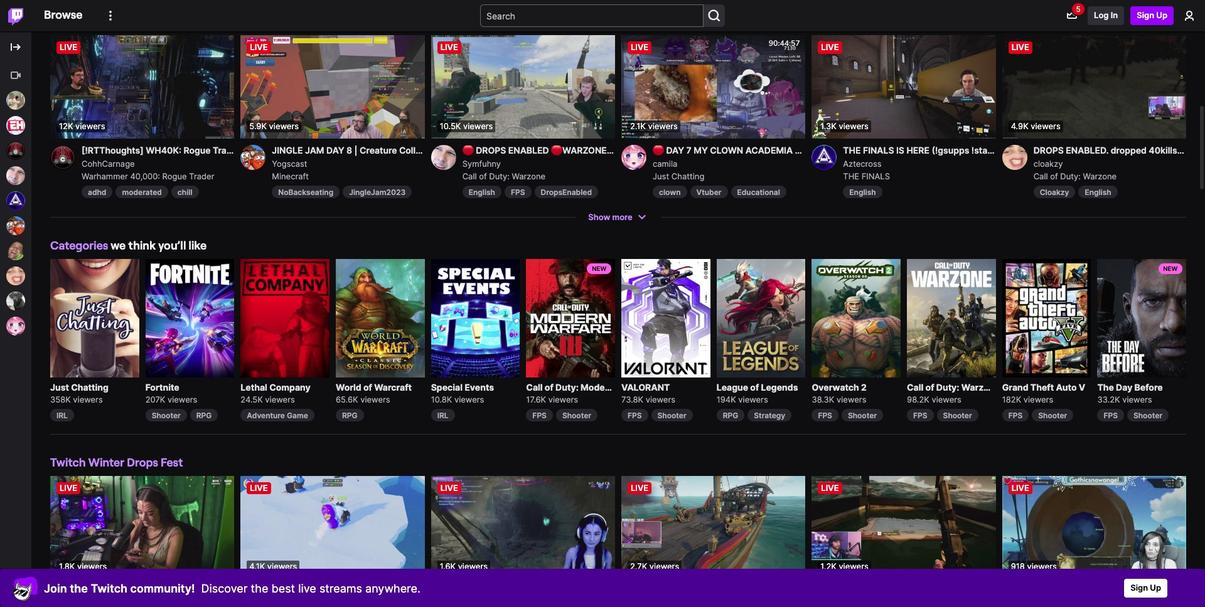 Task type: vqa. For each thing, say whether or not it's contained in the screenshot.


Task type: locate. For each thing, give the bounding box(es) containing it.
the finals is here (!gsupps !starforge !steelserie !hdmi) button
[[843, 145, 1090, 156]]

8 viewers from the left
[[738, 395, 768, 405]]

7 viewers from the left
[[646, 395, 676, 405]]

🔴 drops enabled 🔴warzone 3 is here!!! 🔴 new map 🔴 new movement 🔴 new gulag 🔴 ram-7 is back 🔴 is cod back? image
[[431, 35, 615, 139]]

categories we think you'll like
[[50, 239, 207, 253]]

nobackseating
[[278, 188, 333, 197]]

duty: up the 17.6k viewers "link"
[[556, 382, 579, 393]]

viewers down the day before link
[[1123, 395, 1152, 405]]

viewers down the theft
[[1024, 395, 1054, 405]]

0 horizontal spatial just chatting link
[[50, 381, 139, 394]]

shooter down the 33.2k viewers link on the bottom right of the page
[[1134, 411, 1163, 421]]

3 english from the left
[[1085, 188, 1112, 197]]

0 vertical spatial sign
[[1137, 10, 1155, 20]]

4 viewers from the left
[[360, 395, 390, 405]]

call up '17.6k'
[[526, 382, 543, 393]]

1 the from the top
[[843, 145, 861, 156]]

sign for bottom sign up button
[[1131, 583, 1148, 593]]

just chatting cover image image
[[50, 259, 139, 378]]

98.2k
[[907, 395, 930, 405]]

9 viewers from the left
[[837, 395, 867, 405]]

shooter link for call of duty: warzone
[[937, 409, 979, 422]]

of inside league of legends 194k viewers
[[750, 382, 759, 393]]

call inside call of duty: warzone 98.2k viewers
[[907, 382, 924, 393]]

moderated link
[[116, 186, 168, 199]]

2 irl from the left
[[437, 411, 449, 421]]

up
[[1157, 10, 1168, 20], [1150, 583, 1161, 593]]

just for just chatting 358k viewers
[[50, 382, 69, 393]]

2 shooter link from the left
[[556, 409, 598, 422]]

5 shooter link from the left
[[937, 409, 979, 422]]

0 horizontal spatial rpg
[[196, 411, 212, 421]]

1 irl link from the left
[[50, 409, 74, 422]]

1 horizontal spatial irl link
[[431, 409, 455, 422]]

of inside call of duty: modern warfare iii 17.6k viewers
[[545, 382, 554, 393]]

Search Input search field
[[480, 4, 704, 27]]

strategy link
[[748, 409, 792, 422]]

0 vertical spatial up
[[1157, 10, 1168, 20]]

1 vertical spatial up
[[1150, 583, 1161, 593]]

2 horizontal spatial rpg
[[723, 411, 738, 421]]

irl down 10.8k
[[437, 411, 449, 421]]

1 horizontal spatial warzone
[[962, 382, 1000, 393]]

chatting for just chatting 358k viewers
[[71, 382, 109, 393]]

1 irl from the left
[[56, 411, 68, 421]]

3 shooter link from the left
[[651, 409, 693, 422]]

1 vertical spatial cloakzy image
[[6, 267, 25, 286]]

1 vertical spatial the
[[843, 171, 859, 181]]

fps for overwatch 2
[[818, 411, 832, 421]]

dropped
[[1111, 145, 1147, 156]]

english down the finals link
[[850, 188, 876, 197]]

call for call of duty: modern warfare iii 17.6k viewers
[[526, 382, 543, 393]]

special
[[431, 382, 463, 393]]

fps link down 182k
[[1002, 409, 1029, 422]]

drops | 10 hours | 2 subs = omen !shipset 🎁 | join our captains !club image
[[621, 476, 806, 580]]

cloakzy image left cloakzy
[[1002, 145, 1027, 170]]

the left best
[[251, 582, 268, 595]]

viewers down 'iii'
[[646, 395, 676, 405]]

camila image down graycen image
[[6, 317, 25, 336]]

english link down drops enabled. dropped 40kills alread cloakzy call of duty: warzone
[[1079, 186, 1118, 199]]

viewers down special events link
[[454, 395, 484, 405]]

fps link down '17.6k'
[[526, 409, 553, 422]]

shooter link down call of duty: warzone 98.2k viewers
[[937, 409, 979, 422]]

shooter down 73.8k viewers link
[[658, 411, 687, 421]]

special events cover image image
[[431, 259, 520, 378]]

duty: for call of duty: modern warfare iii 17.6k viewers
[[556, 382, 579, 393]]

shooter down call of duty: modern warfare iii 17.6k viewers
[[562, 411, 591, 421]]

viewers down lethal company link
[[265, 395, 295, 405]]

of inside world of warcraft 65.6k viewers
[[363, 382, 372, 393]]

1 horizontal spatial rpg link
[[336, 409, 364, 422]]

4 shooter from the left
[[848, 411, 877, 421]]

3 rpg from the left
[[723, 411, 738, 421]]

just inside just chatting 358k viewers
[[50, 382, 69, 393]]

cohhcarnage image left "cohhcarnage"
[[50, 145, 75, 170]]

1 vertical spatial chatting
[[71, 382, 109, 393]]

98.2k viewers link
[[907, 395, 962, 405]]

0 horizontal spatial irl
[[56, 411, 68, 421]]

358k viewers link
[[50, 395, 103, 405]]

the day before cover image image
[[1098, 259, 1187, 378]]

0 horizontal spatial cloakzy image
[[6, 267, 25, 286]]

6 viewers from the left
[[548, 395, 578, 405]]

viewers inside league of legends 194k viewers
[[738, 395, 768, 405]]

fps down 73.8k
[[628, 411, 642, 421]]

0 horizontal spatial irl link
[[50, 409, 74, 422]]

[!rtthoughts] wh40k: rogue trader continues (!build) - otkvga @ 3pm et - !chonksweater / !invest / !emberville / !powergpu image
[[50, 35, 234, 139]]

1 horizontal spatial new
[[1163, 265, 1178, 272]]

grand theft auto v link
[[1002, 381, 1091, 394]]

just chatting link
[[653, 171, 705, 181], [50, 381, 139, 394]]

twitch left community!
[[91, 582, 127, 595]]

new link for before
[[1098, 259, 1187, 378]]

camila image
[[621, 145, 647, 170], [6, 317, 25, 336]]

1 shooter link from the left
[[145, 409, 187, 422]]

207k viewers link
[[145, 395, 197, 405]]

of up the 194k viewers link
[[750, 382, 759, 393]]

fps down 38.3k
[[818, 411, 832, 421]]

english down call of duty: warzone
[[469, 188, 495, 197]]

1 vertical spatial finals
[[862, 171, 890, 181]]

fps link down "98.2k"
[[907, 409, 934, 422]]

like
[[189, 239, 207, 253]]

viewers inside valorant 73.8k viewers
[[646, 395, 676, 405]]

the down aztecross at right top
[[843, 171, 859, 181]]

0 vertical spatial twitch
[[50, 456, 86, 470]]

1 horizontal spatial just
[[653, 171, 669, 181]]

2 rpg link from the left
[[336, 409, 364, 422]]

fortnite 207k viewers
[[145, 382, 197, 405]]

0 horizontal spatial chatting
[[71, 382, 109, 393]]

3 shooter from the left
[[658, 411, 687, 421]]

before
[[1135, 382, 1163, 393]]

1 rpg from the left
[[196, 411, 212, 421]]

viewers down fortnite link
[[168, 395, 197, 405]]

1 vertical spatial camila image
[[6, 317, 25, 336]]

3 rpg link from the left
[[717, 409, 745, 422]]

0 vertical spatial cloakzy image
[[1002, 145, 1027, 170]]

0 horizontal spatial new
[[592, 265, 607, 272]]

call inside call of duty: modern warfare iii 17.6k viewers
[[526, 382, 543, 393]]

12 viewers from the left
[[1123, 395, 1152, 405]]

of
[[479, 171, 487, 181], [1050, 171, 1058, 181], [363, 382, 372, 393], [545, 382, 554, 393], [750, 382, 759, 393], [926, 382, 934, 393]]

rpg down 194k
[[723, 411, 738, 421]]

fps link for call of duty: modern warfare iii
[[526, 409, 553, 422]]

of for call of duty: warzone
[[926, 382, 934, 393]]

rpg link down 65.6k
[[336, 409, 364, 422]]

just for just chatting
[[653, 171, 669, 181]]

fps down '17.6k'
[[533, 411, 547, 421]]

the finals is here (!gsupps !starforge !steelserie !hdmi) aztecross the finals
[[843, 145, 1090, 181]]

1 shooter from the left
[[152, 411, 181, 421]]

think
[[128, 239, 156, 253]]

show
[[588, 212, 610, 222]]

warzone down the enabled.
[[1083, 171, 1117, 181]]

english link down call of duty: warzone
[[462, 186, 502, 199]]

shooter link down call of duty: modern warfare iii 17.6k viewers
[[556, 409, 598, 422]]

0 horizontal spatial twitch
[[50, 456, 86, 470]]

fps
[[511, 188, 525, 197], [533, 411, 547, 421], [628, 411, 642, 421], [818, 411, 832, 421], [913, 411, 928, 421], [1009, 411, 1023, 421], [1104, 411, 1118, 421]]

11 viewers from the left
[[1024, 395, 1054, 405]]

2 new from the left
[[1163, 265, 1178, 272]]

viewers
[[73, 395, 103, 405], [168, 395, 197, 405], [265, 395, 295, 405], [360, 395, 390, 405], [454, 395, 484, 405], [548, 395, 578, 405], [646, 395, 676, 405], [738, 395, 768, 405], [837, 395, 867, 405], [932, 395, 962, 405], [1024, 395, 1054, 405], [1123, 395, 1152, 405]]

finals up aztecross at right top
[[863, 145, 894, 156]]

shooter link down 207k viewers link
[[145, 409, 187, 422]]

!starforge
[[972, 145, 1014, 156]]

we think you'll like element
[[47, 259, 1190, 444]]

40,000:
[[130, 171, 160, 181]]

1 horizontal spatial irl
[[437, 411, 449, 421]]

0 vertical spatial just
[[653, 171, 669, 181]]

1 horizontal spatial chatting
[[672, 171, 705, 181]]

2 horizontal spatial english link
[[1079, 186, 1118, 199]]

1 new from the left
[[592, 265, 607, 272]]

fps link for call of duty: warzone
[[907, 409, 934, 422]]

warzone inside drops enabled. dropped 40kills alread cloakzy call of duty: warzone
[[1083, 171, 1117, 181]]

coolcat image
[[13, 576, 38, 601]]

chatting
[[672, 171, 705, 181], [71, 382, 109, 393]]

warzone left the grand
[[962, 382, 1000, 393]]

1 horizontal spatial rpg
[[342, 411, 358, 421]]

duty: inside drops enabled. dropped 40kills alread cloakzy call of duty: warzone
[[1061, 171, 1081, 181]]

trader
[[189, 171, 214, 181]]

1 horizontal spatial cloakzy image
[[1002, 145, 1027, 170]]

the
[[70, 582, 88, 595], [251, 582, 268, 595]]

just chatting link down camila
[[653, 171, 705, 181]]

1 new link from the left
[[526, 259, 615, 378]]

log
[[1094, 10, 1109, 20]]

fps link down 73.8k
[[622, 409, 648, 422]]

5 shooter from the left
[[943, 411, 972, 421]]

viewers right '17.6k'
[[548, 395, 578, 405]]

6 shooter link from the left
[[1032, 409, 1074, 422]]

2 english from the left
[[850, 188, 876, 197]]

viewers down overwatch 2 link
[[837, 395, 867, 405]]

5 viewers from the left
[[454, 395, 484, 405]]

1 viewers from the left
[[73, 395, 103, 405]]

3 viewers from the left
[[265, 395, 295, 405]]

cloakzy link
[[1034, 186, 1076, 199]]

duty: down symfuhny
[[489, 171, 510, 181]]

world of warcraft 65.6k viewers
[[336, 382, 412, 405]]

camila link
[[653, 145, 806, 171]]

more
[[612, 212, 633, 222]]

7 shooter from the left
[[1134, 411, 1163, 421]]

0 horizontal spatial the
[[70, 582, 88, 595]]

nmplol image
[[6, 242, 25, 261]]

rpg link
[[190, 409, 218, 422], [336, 409, 364, 422], [717, 409, 745, 422]]

viewers right "98.2k"
[[932, 395, 962, 405]]

shooter link for call of duty: modern warfare iii
[[556, 409, 598, 422]]

just
[[653, 171, 669, 181], [50, 382, 69, 393]]

twitch left winter
[[50, 456, 86, 470]]

0 vertical spatial chatting
[[672, 171, 705, 181]]

cohhcarnage image
[[6, 141, 25, 160], [50, 145, 75, 170]]

fps down 182k
[[1009, 411, 1023, 421]]

finals down aztecross at right top
[[862, 171, 890, 181]]

educational link
[[731, 186, 786, 199]]

irl link down 10.8k
[[431, 409, 455, 422]]

irl down 358k
[[56, 411, 68, 421]]

1 horizontal spatial twitch
[[91, 582, 127, 595]]

duty: up 98.2k viewers link
[[936, 382, 960, 393]]

0 vertical spatial just chatting link
[[653, 171, 705, 181]]

0 vertical spatial the
[[843, 145, 861, 156]]

shooter for overwatch 2
[[848, 411, 877, 421]]

up for bottom sign up button
[[1150, 583, 1161, 593]]

rpg down fortnite link
[[196, 411, 212, 421]]

finals
[[863, 145, 894, 156], [862, 171, 890, 181]]

shooter for call of duty: warzone
[[943, 411, 972, 421]]

irl link
[[50, 409, 74, 422], [431, 409, 455, 422]]

1 vertical spatial twitch
[[91, 582, 127, 595]]

cloakzy image
[[1002, 145, 1027, 170], [6, 267, 25, 286]]

0 horizontal spatial call of duty: warzone link
[[462, 171, 546, 181]]

33.2k viewers link
[[1098, 395, 1152, 405]]

1 vertical spatial sign up
[[1131, 583, 1161, 593]]

yogscast image
[[241, 145, 266, 170]]

fortnite cover image image
[[145, 259, 234, 378]]

warzone down 'symfuhny' link
[[512, 171, 546, 181]]

call of duty: modern warfare iii cover image image
[[526, 259, 615, 378]]

0 horizontal spatial warzone
[[512, 171, 546, 181]]

2 viewers from the left
[[168, 395, 197, 405]]

2 rpg from the left
[[342, 411, 358, 421]]

shooter link down the 33.2k viewers link on the bottom right of the page
[[1127, 409, 1169, 422]]

valorant link
[[622, 381, 710, 394]]

winter fest drops all night image
[[241, 476, 425, 580]]

fortnite link
[[145, 381, 234, 394]]

!steelserie
[[1016, 145, 1061, 156]]

the right join
[[70, 582, 88, 595]]

legends
[[761, 382, 798, 393]]

lethal company cover image image
[[241, 259, 330, 378]]

shooter down 38.3k viewers link
[[848, 411, 877, 421]]

jinglejam2023 link
[[343, 186, 412, 199]]

viewers inside grand theft auto v 182k viewers
[[1024, 395, 1054, 405]]

cohhcarnage link
[[82, 145, 234, 171]]

194k
[[717, 395, 736, 405]]

2 english link from the left
[[843, 186, 882, 199]]

viewers down league of legends link
[[738, 395, 768, 405]]

call of duty: warzone link down !hdmi)
[[1034, 171, 1117, 181]]

viewers inside world of warcraft 65.6k viewers
[[360, 395, 390, 405]]

of inside call of duty: warzone 98.2k viewers
[[926, 382, 934, 393]]

shooter link down 38.3k viewers link
[[842, 409, 883, 422]]

enabled.
[[1066, 145, 1109, 156]]

world of warcraft link
[[336, 381, 425, 394]]

call of duty: warzone link
[[462, 171, 546, 181], [1034, 171, 1117, 181], [907, 381, 1000, 394]]

fps down "98.2k"
[[913, 411, 928, 421]]

7 shooter link from the left
[[1127, 409, 1169, 422]]

1 horizontal spatial new link
[[1098, 259, 1187, 378]]

1 horizontal spatial camila image
[[621, 145, 647, 170]]

of up 98.2k viewers link
[[926, 382, 934, 393]]

shooter down 207k viewers link
[[152, 411, 181, 421]]

2 horizontal spatial english
[[1085, 188, 1112, 197]]

chatting up '358k viewers' link
[[71, 382, 109, 393]]

2 the from the left
[[251, 582, 268, 595]]

of down cloakzy
[[1050, 171, 1058, 181]]

english down drops enabled. dropped 40kills alread cloakzy call of duty: warzone
[[1085, 188, 1112, 197]]

call down cloakzy
[[1034, 171, 1048, 181]]

new link
[[526, 259, 615, 378], [1098, 259, 1187, 378]]

0 horizontal spatial english
[[469, 188, 495, 197]]

vtuber link
[[690, 186, 728, 199]]

shooter link down 73.8k viewers link
[[651, 409, 693, 422]]

rpg down 65.6k
[[342, 411, 358, 421]]

viewers down world of warcraft link
[[360, 395, 390, 405]]

2 new link from the left
[[1098, 259, 1187, 378]]

rogue
[[162, 171, 187, 181]]

the up aztecross at right top
[[843, 145, 861, 156]]

of up 65.6k viewers link at the left of the page
[[363, 382, 372, 393]]

1 horizontal spatial english
[[850, 188, 876, 197]]

2 horizontal spatial rpg link
[[717, 409, 745, 422]]

chatting inside just chatting 358k viewers
[[71, 382, 109, 393]]

just chatting link up '358k viewers' link
[[50, 381, 139, 394]]

best
[[272, 582, 295, 595]]

0 horizontal spatial new link
[[526, 259, 615, 378]]

lethal company 24.5k viewers
[[241, 382, 311, 405]]

call of duty: warzone link down symfuhny
[[462, 171, 546, 181]]

call of duty: warzone link for cloakzy
[[1034, 171, 1117, 181]]

viewers right 358k
[[73, 395, 103, 405]]

fps link down 38.3k
[[812, 409, 839, 422]]

of for league of legends
[[750, 382, 759, 393]]

shooter down call of duty: warzone 98.2k viewers
[[943, 411, 972, 421]]

17.6k
[[526, 395, 546, 405]]

join
[[44, 582, 67, 595]]

educational
[[737, 188, 780, 197]]

show more button
[[582, 208, 655, 227]]

(!gsupps
[[932, 145, 970, 156]]

community!
[[130, 582, 195, 595]]

10 viewers from the left
[[932, 395, 962, 405]]

1 horizontal spatial english link
[[843, 186, 882, 199]]

0 horizontal spatial just
[[50, 382, 69, 393]]

1 english link from the left
[[462, 186, 502, 199]]

irl link for just
[[50, 409, 74, 422]]

viewers inside call of duty: warzone 98.2k viewers
[[932, 395, 962, 405]]

iii
[[653, 382, 660, 393]]

shooter link for grand theft auto v
[[1032, 409, 1074, 422]]

duty: inside call of duty: modern warfare iii 17.6k viewers
[[556, 382, 579, 393]]

fps down 33.2k
[[1104, 411, 1118, 421]]

1 vertical spatial sign
[[1131, 583, 1148, 593]]

irl link down 358k
[[50, 409, 74, 422]]

just down camila
[[653, 171, 669, 181]]

6 shooter from the left
[[1038, 411, 1067, 421]]

chatting up clown link
[[672, 171, 705, 181]]

call for call of duty: warzone
[[462, 171, 477, 181]]

duty: inside call of duty: warzone 98.2k viewers
[[936, 382, 960, 393]]

1 horizontal spatial the
[[251, 582, 268, 595]]

jingle jam day 8 | creature collector, mcc island bingo, maraoke & story games! image
[[241, 35, 425, 139]]

alread
[[1180, 145, 1205, 156]]

0 horizontal spatial english link
[[462, 186, 502, 199]]

show more
[[588, 212, 633, 222]]

call for call of duty: warzone 98.2k viewers
[[907, 382, 924, 393]]

overwatch 2 link
[[812, 381, 901, 394]]

irl
[[56, 411, 68, 421], [437, 411, 449, 421]]

in
[[1111, 10, 1118, 20]]

cohhcarnage image up symfuhny icon
[[6, 141, 25, 160]]

viewers inside special events 10.8k viewers
[[454, 395, 484, 405]]

call up "98.2k"
[[907, 382, 924, 393]]

rpg for 1st rpg link from the left
[[196, 411, 212, 421]]

duty: up cloakzy link
[[1061, 171, 1081, 181]]

rpg link down fortnite link
[[190, 409, 218, 422]]

sign up
[[1137, 10, 1168, 20], [1131, 583, 1161, 593]]

2 irl link from the left
[[431, 409, 455, 422]]

shooter link down grand theft auto v 182k viewers
[[1032, 409, 1074, 422]]

1 vertical spatial just
[[50, 382, 69, 393]]

special events 10.8k viewers
[[431, 382, 494, 405]]

call down symfuhny
[[462, 171, 477, 181]]

0 horizontal spatial rpg link
[[190, 409, 218, 422]]

33.2k
[[1098, 395, 1120, 405]]

shooter for call of duty: modern warfare iii
[[562, 411, 591, 421]]

cloakzy image up graycen image
[[6, 267, 25, 286]]

call of duty: warzone link for symfuhny
[[462, 171, 546, 181]]

league
[[717, 382, 748, 393]]

shooter down grand theft auto v 182k viewers
[[1038, 411, 1067, 421]]

just up 358k
[[50, 382, 69, 393]]

categories
[[50, 239, 108, 253]]

24.5k
[[241, 395, 263, 405]]

day
[[1116, 382, 1133, 393]]

4 shooter link from the left
[[842, 409, 883, 422]]

lethal
[[241, 382, 267, 393]]

the finals is here (!gsupps !starforge !steelserie !hdmi) image
[[812, 35, 996, 139]]

0 vertical spatial sign up
[[1137, 10, 1168, 20]]

2 horizontal spatial warzone
[[1083, 171, 1117, 181]]

of up the 17.6k viewers "link"
[[545, 382, 554, 393]]

special events link
[[431, 381, 520, 394]]

adhd link
[[82, 186, 113, 199]]

new link for duty:
[[526, 259, 615, 378]]

2 horizontal spatial call of duty: warzone link
[[1034, 171, 1117, 181]]

here
[[907, 145, 930, 156]]

call of duty: warzone link up 98.2k viewers link
[[907, 381, 1000, 394]]

0 vertical spatial sign up button
[[1131, 6, 1174, 25]]

0 vertical spatial finals
[[863, 145, 894, 156]]

fps link down 33.2k
[[1098, 409, 1124, 422]]

2 shooter from the left
[[562, 411, 591, 421]]

rpg link down 194k
[[717, 409, 745, 422]]

10.8k viewers link
[[431, 395, 484, 405]]

english link down the finals link
[[843, 186, 882, 199]]

camila image left camila
[[621, 145, 647, 170]]

warzone for call of duty: warzone 98.2k viewers
[[962, 382, 1000, 393]]

warzone inside call of duty: warzone 98.2k viewers
[[962, 382, 1000, 393]]

up for the top sign up button
[[1157, 10, 1168, 20]]



Task type: describe. For each thing, give the bounding box(es) containing it.
strategy
[[754, 411, 785, 421]]

viewers inside fortnite 207k viewers
[[168, 395, 197, 405]]

chill link
[[171, 186, 199, 199]]

call of duty: warzone cover image image
[[907, 259, 996, 378]]

cloakzy
[[1040, 188, 1069, 197]]

40kills
[[1149, 145, 1177, 156]]

shooter for grand theft auto v
[[1038, 411, 1067, 421]]

league of legends link
[[717, 381, 806, 394]]

grand theft auto v cover image image
[[1002, 259, 1091, 378]]

0 vertical spatial camila image
[[621, 145, 647, 170]]

nickeh30 image
[[6, 116, 25, 135]]

rpg for first rpg link from right
[[723, 411, 738, 421]]

irl for just
[[56, 411, 68, 421]]

of inside drops enabled. dropped 40kills alread cloakzy call of duty: warzone
[[1050, 171, 1058, 181]]

winter
[[88, 456, 124, 470]]

modern
[[581, 382, 614, 393]]

call of duty: modern warfare iii link
[[526, 381, 660, 394]]

viewers inside just chatting 358k viewers
[[73, 395, 103, 405]]

shooter link for overwatch 2
[[842, 409, 883, 422]]

shooter for valorant
[[658, 411, 687, 421]]

of for world of warcraft
[[363, 382, 372, 393]]

viewers inside the day before 33.2k viewers
[[1123, 395, 1152, 405]]

call of duty: warzone 98.2k viewers
[[907, 382, 1000, 405]]

clown link
[[653, 186, 687, 199]]

yogscast image
[[6, 217, 25, 235]]

moderated
[[122, 188, 162, 197]]

shooter link for the day before
[[1127, 409, 1169, 422]]

fps link for the day before
[[1098, 409, 1124, 422]]

theft
[[1031, 382, 1054, 393]]

1 horizontal spatial just chatting link
[[653, 171, 705, 181]]

fps link down call of duty: warzone
[[505, 186, 531, 199]]

fps for grand theft auto v
[[1009, 411, 1023, 421]]

league of legends cover image image
[[717, 259, 806, 378]]

1 vertical spatial sign up button
[[1124, 579, 1168, 598]]

new for duty:
[[592, 265, 607, 272]]

!hdmi)
[[1063, 145, 1090, 156]]

aztecross
[[843, 159, 882, 169]]

✅ !drops ✅ new avatar game! na'vi cosplay | @missmikkaa on socials image
[[50, 476, 234, 580]]

shooter link for valorant
[[651, 409, 693, 422]]

1 english from the left
[[469, 188, 495, 197]]

yogscast
[[272, 159, 307, 169]]

0 horizontal spatial camila image
[[6, 317, 25, 336]]

the day before 33.2k viewers
[[1098, 382, 1163, 405]]

24.5k viewers link
[[241, 395, 295, 405]]

we
[[111, 239, 126, 253]]

yogscast link
[[272, 145, 425, 171]]

adhd
[[88, 188, 106, 197]]

0 horizontal spatial cohhcarnage image
[[6, 141, 25, 160]]

overwatch 2 38.3k viewers
[[812, 382, 867, 405]]

minecraft
[[272, 171, 309, 181]]

2
[[861, 382, 867, 393]]

38.3k viewers link
[[812, 395, 867, 405]]

clown
[[659, 188, 681, 197]]

symfuhny image
[[431, 145, 456, 170]]

discover
[[201, 582, 248, 595]]

company
[[269, 382, 311, 393]]

you'll
[[158, 239, 186, 253]]

duty: for call of duty: warzone
[[489, 171, 510, 181]]

valorant cover image image
[[622, 259, 710, 378]]

sign up for bottom sign up button
[[1131, 583, 1161, 593]]

of down symfuhny
[[479, 171, 487, 181]]

league of legends 194k viewers
[[717, 382, 798, 405]]

valorant 73.8k viewers
[[622, 382, 676, 405]]

fps for valorant
[[628, 411, 642, 421]]

viewers inside lethal company 24.5k viewers
[[265, 395, 295, 405]]

viewers inside call of duty: modern warfare iii 17.6k viewers
[[548, 395, 578, 405]]

call inside drops enabled. dropped 40kills alread cloakzy call of duty: warzone
[[1034, 171, 1048, 181]]

shooter for the day before
[[1134, 411, 1163, 421]]

show more element
[[588, 211, 633, 223]]

grand theft auto v 182k viewers
[[1002, 382, 1086, 405]]

1 rpg link from the left
[[190, 409, 218, 422]]

nobackseating link
[[272, 186, 340, 199]]

10.8k
[[431, 395, 452, 405]]

twitch winter drops fest link
[[50, 456, 183, 470]]

fps link for grand theft auto v
[[1002, 409, 1029, 422]]

log in button
[[1088, 6, 1124, 25]]

182k
[[1002, 395, 1021, 405]]

v
[[1079, 382, 1086, 393]]

just chatting 358k viewers
[[50, 382, 109, 405]]

2 the from the top
[[843, 171, 859, 181]]

fest
[[161, 456, 183, 470]]

join the twitch community! discover the best live streams anywhere.
[[44, 582, 421, 595]]

auto
[[1056, 382, 1077, 393]]

warhammer 40,000: rogue trader
[[82, 171, 214, 181]]

overwatch
[[812, 382, 859, 393]]

aztecross image
[[812, 145, 837, 170]]

1 vertical spatial just chatting link
[[50, 381, 139, 394]]

duty: for call of duty: warzone 98.2k viewers
[[936, 382, 960, 393]]

drops enabled. dropped 40kills alread cloakzy call of duty: warzone
[[1034, 145, 1205, 181]]

is
[[896, 145, 905, 156]]

drops enabled. dropped 40kills alread button
[[1034, 145, 1205, 156]]

aztecross image
[[6, 191, 25, 210]]

dropsenabled
[[541, 188, 592, 197]]

of for call of duty: modern warfare iii
[[545, 382, 554, 393]]

irl link for special
[[431, 409, 455, 422]]

new for before
[[1163, 265, 1178, 272]]

drops enabled. dropped 40kills already, updated loadouts !loadouts image
[[1002, 35, 1186, 139]]

ninja image
[[6, 91, 25, 110]]

jinglejam2023
[[349, 188, 406, 197]]

fps for call of duty: warzone
[[913, 411, 928, 421]]

irl for special
[[437, 411, 449, 421]]

warzone for call of duty: warzone
[[512, 171, 546, 181]]

1 horizontal spatial call of duty: warzone link
[[907, 381, 1000, 394]]

cloakzy
[[1034, 159, 1063, 169]]

fps for call of duty: modern warfare iii
[[533, 411, 547, 421]]

🟢 drops + pc game pass holiday rewards (!rewards) (!giveaway) (!steals) (!coffee) (!drops) image
[[812, 476, 996, 580]]

warcraft
[[374, 382, 412, 393]]

3 english link from the left
[[1079, 186, 1118, 199]]

categories link
[[50, 239, 108, 253]]

fps link for valorant
[[622, 409, 648, 422]]

warhammer 40,000: rogue trader link
[[82, 171, 214, 181]]

warfare
[[616, 382, 651, 393]]

just chatting
[[653, 171, 705, 181]]

1 horizontal spatial cohhcarnage image
[[50, 145, 75, 170]]

game
[[287, 411, 308, 421]]

viewers inside overwatch 2 38.3k viewers
[[837, 395, 867, 405]]

browse
[[44, 8, 82, 21]]

streams
[[319, 582, 362, 595]]

fps down call of duty: warzone
[[511, 188, 525, 197]]

adventure
[[247, 411, 285, 421]]

live
[[298, 582, 316, 595]]

🔴 day 7 my clown academia subathon!!! | my figure is out | !figure !goals !gg image
[[621, 35, 806, 139]]

fps link for overwatch 2
[[812, 409, 839, 422]]

sign up for the top sign up button
[[1137, 10, 1168, 20]]

chatting for just chatting
[[672, 171, 705, 181]]

overwatch 2 cover image image
[[812, 259, 901, 378]]

symfuhny
[[462, 159, 501, 169]]

fps for the day before
[[1104, 411, 1118, 421]]

38.3k
[[812, 395, 835, 405]]

sign for the top sign up button
[[1137, 10, 1155, 20]]

warhammer
[[82, 171, 128, 181]]

events
[[465, 382, 494, 393]]

fortnite
[[145, 382, 179, 393]]

anywhere.
[[365, 582, 421, 595]]

1 the from the left
[[70, 582, 88, 595]]

[24/7 drops/charity stream] for the first time image
[[1002, 476, 1186, 580]]

17.6k viewers link
[[526, 395, 578, 405]]

🔵 !drops 🔵 new avatar game | !corsair !nordvpn | @anniefuchsia on socials image
[[431, 476, 615, 580]]

world of warcraft cover image image
[[336, 259, 425, 378]]

recommended channels group
[[0, 63, 31, 339]]

graycen image
[[6, 292, 25, 311]]

194k viewers link
[[717, 395, 768, 405]]

valorant
[[622, 382, 670, 393]]

207k
[[145, 395, 165, 405]]

rpg for second rpg link from the right
[[342, 411, 358, 421]]

symfuhny image
[[6, 166, 25, 185]]



